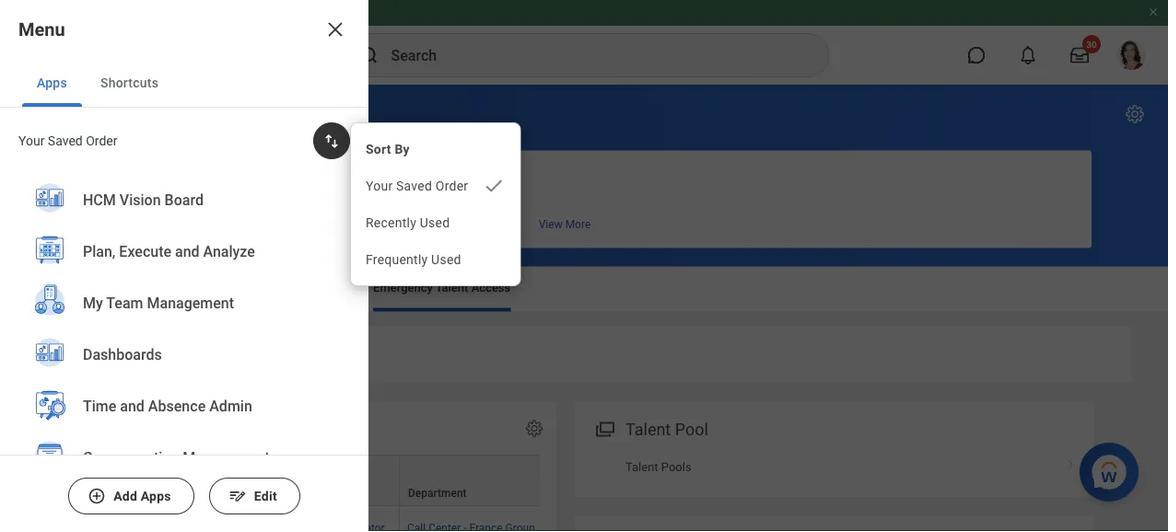 Task type: describe. For each thing, give the bounding box(es) containing it.
rehire
[[135, 420, 182, 440]]

talent up talent pools
[[626, 420, 671, 440]]

apps inside button
[[141, 489, 171, 504]]

to
[[224, 173, 234, 187]]

plan, execute and analyze link
[[22, 226, 346, 279]]

use this dashboard to help plan and manage your people button
[[38, 151, 1092, 248]]

dashboard
[[163, 173, 221, 187]]

dashboards
[[83, 346, 162, 363]]

edit button
[[209, 478, 300, 515]]

2 row from the top
[[53, 506, 1089, 532]]

row containing project worker
[[53, 455, 1089, 506]]

order inside the your saved order menu item
[[436, 178, 468, 194]]

plan, execute and analyze inside global navigation "dialog"
[[83, 243, 255, 260]]

recently
[[366, 215, 417, 230]]

shortcuts button
[[86, 59, 173, 107]]

admin
[[209, 397, 252, 415]]

my
[[83, 294, 103, 312]]

search image
[[358, 44, 380, 66]]

execute inside global navigation "dialog"
[[119, 243, 171, 260]]

eligible
[[53, 420, 106, 440]]

dashboards link
[[22, 329, 346, 382]]

board
[[165, 191, 204, 209]]

saved inside global navigation "dialog"
[[48, 133, 83, 148]]

compensation management link
[[22, 432, 346, 486]]

people
[[388, 173, 424, 187]]

job profile
[[235, 487, 289, 500]]

job
[[235, 487, 254, 500]]

department
[[408, 487, 467, 500]]

grow
[[156, 281, 184, 295]]

frequently used
[[366, 252, 461, 267]]

help
[[237, 173, 262, 187]]

plan, execute and analyze main content
[[0, 85, 1168, 532]]

inbox large image
[[1071, 46, 1089, 65]]

manage
[[314, 173, 357, 187]]

and inside button
[[291, 173, 311, 187]]

job profile button
[[227, 456, 399, 506]]

x image
[[324, 18, 346, 41]]

talent left pools
[[626, 460, 658, 474]]

your inside global navigation "dialog"
[[18, 133, 45, 148]]

use
[[117, 173, 137, 187]]

plan, inside plan, execute and analyze link
[[83, 243, 116, 260]]

project
[[63, 487, 98, 500]]

your saved order inside global navigation "dialog"
[[18, 133, 117, 148]]

department button
[[400, 456, 572, 506]]

cell inside the 'eligible for rehire' element
[[53, 506, 227, 532]]

order inside global navigation "dialog"
[[86, 133, 117, 148]]

talent inside tab list
[[436, 281, 468, 295]]

1 vertical spatial emergency talent access
[[37, 330, 250, 352]]

project worker
[[63, 487, 136, 500]]

check image
[[483, 175, 505, 197]]

and up for
[[120, 397, 145, 415]]

apps inside button
[[37, 75, 67, 90]]

your saved order menu item
[[351, 168, 520, 205]]

used for recently used
[[420, 215, 450, 230]]

add apps
[[113, 489, 171, 504]]

hire
[[97, 281, 119, 295]]

vision
[[120, 191, 161, 209]]

profile logan mcneil element
[[1106, 35, 1157, 76]]

project worker button
[[54, 456, 226, 506]]

tab list for your saved order
[[0, 59, 369, 108]]



Task type: locate. For each thing, give the bounding box(es) containing it.
0 vertical spatial used
[[420, 215, 450, 230]]

0 vertical spatial plan
[[265, 173, 288, 187]]

team
[[106, 294, 143, 312]]

emergency talent access down my team management
[[37, 330, 250, 352]]

used
[[420, 215, 450, 230], [431, 252, 461, 267]]

text edit image
[[228, 487, 247, 506]]

compensation
[[83, 449, 179, 467]]

for
[[110, 420, 131, 440]]

used down the your saved order menu item on the top
[[420, 215, 450, 230]]

plan, inside plan, execute and analyze main content
[[37, 101, 87, 127]]

1 vertical spatial emergency
[[37, 330, 129, 352]]

management
[[147, 294, 234, 312], [183, 449, 270, 467]]

list
[[0, 174, 369, 532]]

0 horizontal spatial emergency
[[37, 330, 129, 352]]

analyze inside plan, execute and analyze main content
[[219, 101, 297, 127]]

tab list containing apps
[[0, 59, 369, 108]]

talent down frequently used
[[436, 281, 468, 295]]

0 horizontal spatial apps
[[37, 75, 67, 90]]

plan inside tab list
[[37, 281, 60, 295]]

1 vertical spatial saved
[[396, 178, 432, 194]]

emergency talent access down frequently used
[[373, 281, 511, 295]]

plan, down menu
[[37, 101, 87, 127]]

pools
[[661, 460, 692, 474]]

your inside menu item
[[366, 178, 393, 194]]

shortcuts
[[100, 75, 159, 90]]

0 vertical spatial plan,
[[37, 101, 87, 127]]

0 vertical spatial tab list
[[0, 59, 369, 108]]

time and absence admin
[[83, 397, 252, 415]]

and
[[176, 101, 213, 127], [291, 173, 311, 187], [175, 243, 200, 260], [120, 397, 145, 415]]

0 vertical spatial your saved order
[[18, 133, 117, 148]]

1 vertical spatial plan,
[[83, 243, 116, 260]]

eligible for rehire element
[[37, 402, 1089, 532]]

menu containing your saved order
[[351, 131, 520, 278]]

emergency down the 'my'
[[37, 330, 129, 352]]

0 vertical spatial execute
[[92, 101, 171, 127]]

tab list for emergency talent access
[[18, 268, 1150, 312]]

my team management
[[83, 294, 234, 312]]

0 horizontal spatial access
[[189, 330, 250, 352]]

hcm vision board link
[[22, 174, 346, 228]]

chevron right image
[[1060, 454, 1084, 472]]

0 vertical spatial apps
[[37, 75, 67, 90]]

configure this page image
[[1124, 103, 1146, 125]]

1 horizontal spatial order
[[436, 178, 468, 194]]

add
[[113, 489, 137, 504]]

use this dashboard to help plan and manage your people
[[117, 173, 424, 187]]

edit
[[254, 489, 277, 504]]

1 vertical spatial order
[[436, 178, 468, 194]]

analyze up borrow
[[203, 243, 255, 260]]

row
[[53, 455, 1089, 506], [53, 506, 1089, 532]]

menu group image
[[592, 416, 616, 441]]

saved inside menu item
[[396, 178, 432, 194]]

plan, execute and analyze up grow
[[83, 243, 255, 260]]

1 horizontal spatial saved
[[396, 178, 432, 194]]

tab list containing plan
[[18, 268, 1150, 312]]

1 vertical spatial tab list
[[18, 268, 1150, 312]]

1 horizontal spatial access
[[471, 281, 511, 295]]

access
[[471, 281, 511, 295], [189, 330, 250, 352]]

0 horizontal spatial emergency talent access
[[37, 330, 250, 352]]

execute
[[92, 101, 171, 127], [119, 243, 171, 260]]

menu
[[18, 18, 65, 40]]

1 vertical spatial apps
[[141, 489, 171, 504]]

plan left the 'my'
[[37, 281, 60, 295]]

talent pools link
[[575, 448, 1095, 487]]

banner
[[0, 0, 1168, 85]]

analyze
[[219, 101, 297, 127], [203, 243, 255, 260]]

your saved order
[[18, 133, 117, 148], [366, 178, 468, 194]]

plan, execute and analyze down shortcuts
[[37, 101, 297, 127]]

emergency down frequently
[[373, 281, 433, 295]]

global navigation dialog
[[0, 0, 369, 532]]

eligible for rehire
[[53, 420, 182, 440]]

profile
[[256, 487, 289, 500]]

1 horizontal spatial emergency talent access
[[373, 281, 511, 295]]

plan, up 'hire'
[[83, 243, 116, 260]]

your saved order up the recently used
[[366, 178, 468, 194]]

1 horizontal spatial emergency
[[373, 281, 433, 295]]

my team management link
[[22, 277, 346, 331]]

1 vertical spatial analyze
[[203, 243, 255, 260]]

your saved order inside menu item
[[366, 178, 468, 194]]

this
[[140, 173, 160, 187]]

plan inside button
[[265, 173, 288, 187]]

your down apps button
[[18, 133, 45, 148]]

0 vertical spatial emergency talent access
[[373, 281, 511, 295]]

0 horizontal spatial your saved order
[[18, 133, 117, 148]]

emergency talent access inside tab list
[[373, 281, 511, 295]]

sort image
[[323, 132, 341, 150]]

saved up the recently used
[[396, 178, 432, 194]]

0 vertical spatial plan, execute and analyze
[[37, 101, 297, 127]]

borrow
[[221, 281, 259, 295]]

1 vertical spatial used
[[431, 252, 461, 267]]

plan, execute and analyze inside main content
[[37, 101, 297, 127]]

1 vertical spatial plan, execute and analyze
[[83, 243, 255, 260]]

menu
[[351, 131, 520, 278]]

0 vertical spatial analyze
[[219, 101, 297, 127]]

analyze inside plan, execute and analyze link
[[203, 243, 255, 260]]

management up job
[[183, 449, 270, 467]]

time
[[83, 397, 116, 415]]

saved
[[48, 133, 83, 148], [396, 178, 432, 194]]

tab list inside plan, execute and analyze main content
[[18, 268, 1150, 312]]

0 vertical spatial emergency
[[373, 281, 433, 295]]

apps down menu
[[37, 75, 67, 90]]

1 horizontal spatial your saved order
[[366, 178, 468, 194]]

0 vertical spatial order
[[86, 133, 117, 148]]

0 horizontal spatial saved
[[48, 133, 83, 148]]

used right frequently
[[431, 252, 461, 267]]

list containing hcm vision board
[[0, 174, 369, 532]]

talent pools
[[626, 460, 692, 474]]

1 vertical spatial plan
[[37, 281, 60, 295]]

hcm vision board
[[83, 191, 204, 209]]

hcm
[[83, 191, 116, 209]]

saved down apps button
[[48, 133, 83, 148]]

plan right "help"
[[265, 173, 288, 187]]

order
[[86, 133, 117, 148], [436, 178, 468, 194]]

1 vertical spatial your saved order
[[366, 178, 468, 194]]

0 horizontal spatial order
[[86, 133, 117, 148]]

1 vertical spatial execute
[[119, 243, 171, 260]]

0 vertical spatial saved
[[48, 133, 83, 148]]

tab list
[[0, 59, 369, 108], [18, 268, 1150, 312]]

plan
[[265, 173, 288, 187], [37, 281, 60, 295]]

0 vertical spatial management
[[147, 294, 234, 312]]

execute up grow
[[119, 243, 171, 260]]

your up recently
[[366, 178, 393, 194]]

and left manage
[[291, 173, 311, 187]]

1 vertical spatial management
[[183, 449, 270, 467]]

acquire
[[296, 281, 336, 295]]

add apps button
[[68, 478, 194, 515]]

order left check icon
[[436, 178, 468, 194]]

0 vertical spatial access
[[471, 281, 511, 295]]

talent pool
[[626, 420, 708, 440]]

plus circle image
[[88, 487, 106, 506]]

pool
[[675, 420, 708, 440]]

plan, execute and analyze
[[37, 101, 297, 127], [83, 243, 255, 260]]

analyze up "help"
[[219, 101, 297, 127]]

1 horizontal spatial apps
[[141, 489, 171, 504]]

worker
[[101, 487, 136, 500]]

your
[[18, 133, 45, 148], [360, 173, 385, 187], [366, 178, 393, 194]]

emergency inside tab list
[[373, 281, 433, 295]]

and up dashboard
[[176, 101, 213, 127]]

0 horizontal spatial plan
[[37, 281, 60, 295]]

your inside button
[[360, 173, 385, 187]]

1 horizontal spatial plan
[[265, 173, 288, 187]]

talent
[[436, 281, 468, 295], [133, 330, 185, 352], [626, 420, 671, 440], [626, 460, 658, 474]]

management down plan, execute and analyze link
[[147, 294, 234, 312]]

1 row from the top
[[53, 455, 1089, 506]]

talent down my team management
[[133, 330, 185, 352]]

your left "people"
[[360, 173, 385, 187]]

notifications large image
[[1019, 46, 1038, 65]]

apps right add
[[141, 489, 171, 504]]

execute inside main content
[[92, 101, 171, 127]]

used for frequently used
[[431, 252, 461, 267]]

time and absence admin link
[[22, 381, 346, 434]]

apps button
[[22, 59, 82, 107]]

close environment banner image
[[1148, 6, 1159, 18]]

emergency talent access
[[373, 281, 511, 295], [37, 330, 250, 352]]

recently used
[[366, 215, 450, 230]]

and up grow
[[175, 243, 200, 260]]

your saved order down apps button
[[18, 133, 117, 148]]

cell
[[53, 506, 227, 532]]

compensation management
[[83, 449, 270, 467]]

emergency
[[373, 281, 433, 295], [37, 330, 129, 352]]

order up use on the top left of the page
[[86, 133, 117, 148]]

execute down shortcuts
[[92, 101, 171, 127]]

frequently
[[366, 252, 428, 267]]

1 vertical spatial access
[[189, 330, 250, 352]]

apps
[[37, 75, 67, 90], [141, 489, 171, 504]]

plan,
[[37, 101, 87, 127], [83, 243, 116, 260]]

absence
[[148, 397, 206, 415]]



Task type: vqa. For each thing, say whether or not it's contained in the screenshot.
Benefits
no



